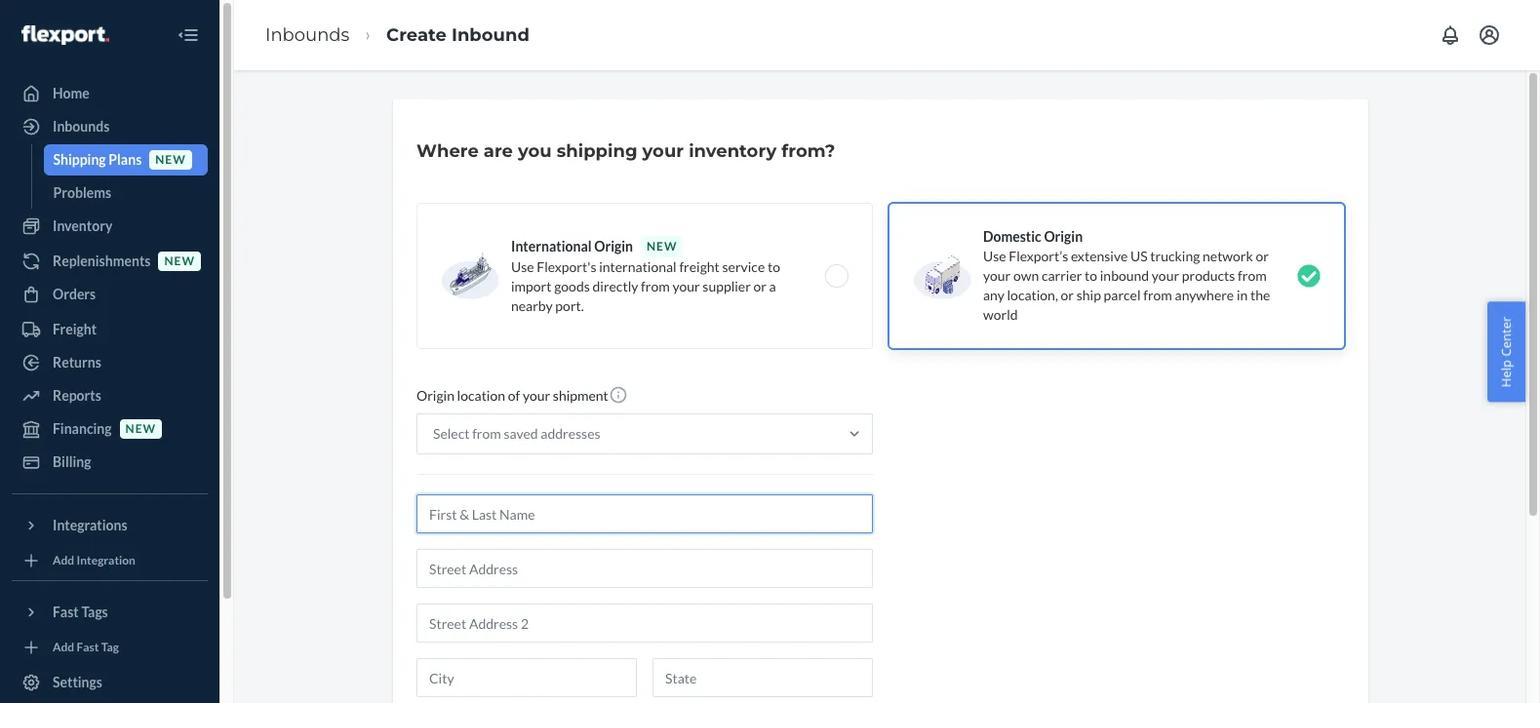 Task type: vqa. For each thing, say whether or not it's contained in the screenshot.
U.S. address only text box to the bottom
no



Task type: describe. For each thing, give the bounding box(es) containing it.
saved
[[504, 425, 538, 442]]

port.
[[556, 298, 584, 314]]

your up any
[[984, 267, 1011, 284]]

orders
[[53, 286, 96, 302]]

0 horizontal spatial origin
[[417, 387, 455, 404]]

domestic origin use flexport's extensive us trucking network or your own carrier to inbound your products from any location, or ship parcel from anywhere in the world
[[984, 228, 1271, 323]]

import
[[511, 278, 552, 295]]

add for add fast tag
[[53, 640, 74, 655]]

network
[[1203, 248, 1254, 264]]

us
[[1131, 248, 1148, 264]]

integrations
[[53, 517, 127, 534]]

a
[[769, 278, 776, 295]]

shipping
[[557, 141, 638, 162]]

inventory link
[[12, 211, 208, 242]]

freight
[[53, 321, 97, 338]]

anywhere
[[1175, 287, 1235, 303]]

State text field
[[653, 659, 873, 698]]

create
[[386, 24, 447, 46]]

new for replenishments
[[164, 254, 195, 269]]

of
[[508, 387, 520, 404]]

supplier
[[703, 278, 751, 295]]

own
[[1014, 267, 1039, 284]]

international
[[511, 238, 592, 255]]

where are you shipping your inventory from?
[[417, 141, 836, 162]]

inbounds inside breadcrumbs navigation
[[265, 24, 350, 46]]

integrations button
[[12, 510, 208, 542]]

new for international origin
[[647, 239, 678, 254]]

the
[[1251, 287, 1271, 303]]

your down trucking
[[1152, 267, 1180, 284]]

goods
[[554, 278, 590, 295]]

close navigation image
[[177, 23, 200, 47]]

home
[[53, 85, 90, 101]]

2 horizontal spatial or
[[1256, 248, 1269, 264]]

new for financing
[[125, 422, 156, 437]]

fast inside "add fast tag" link
[[77, 640, 99, 655]]

settings
[[53, 674, 102, 691]]

select from saved addresses
[[433, 425, 601, 442]]

returns
[[53, 354, 101, 371]]

where
[[417, 141, 479, 162]]

parcel
[[1104, 287, 1141, 303]]

origin location of your shipment
[[417, 387, 609, 404]]

replenishments
[[53, 253, 151, 269]]

carrier
[[1042, 267, 1082, 284]]

inbound
[[1100, 267, 1150, 284]]

domestic
[[984, 228, 1042, 245]]

service
[[723, 259, 765, 275]]

or inside the use flexport's international freight service to import goods directly from your supplier or a nearby port.
[[754, 278, 767, 295]]

any
[[984, 287, 1005, 303]]

from right parcel
[[1144, 287, 1173, 303]]

help center
[[1498, 316, 1516, 387]]

Street Address 2 text field
[[417, 604, 873, 643]]

problems
[[53, 184, 111, 201]]

freight
[[679, 259, 720, 275]]

create inbound
[[386, 24, 530, 46]]

from left saved
[[472, 425, 501, 442]]

plans
[[109, 151, 142, 168]]

billing
[[53, 454, 91, 470]]

flexport's
[[537, 259, 597, 275]]

to inside domestic origin use flexport's extensive us trucking network or your own carrier to inbound your products from any location, or ship parcel from anywhere in the world
[[1085, 267, 1098, 284]]

international
[[599, 259, 677, 275]]

use inside the use flexport's international freight service to import goods directly from your supplier or a nearby port.
[[511, 259, 534, 275]]

your right shipping
[[643, 141, 684, 162]]

select
[[433, 425, 470, 442]]

check circle image
[[1298, 264, 1321, 288]]



Task type: locate. For each thing, give the bounding box(es) containing it.
create inbound link
[[386, 24, 530, 46]]

inventory
[[689, 141, 777, 162]]

fast inside fast tags dropdown button
[[53, 604, 79, 621]]

origin inside domestic origin use flexport's extensive us trucking network or your own carrier to inbound your products from any location, or ship parcel from anywhere in the world
[[1044, 228, 1083, 245]]

0 horizontal spatial inbounds link
[[12, 111, 208, 142]]

new up international
[[647, 239, 678, 254]]

orders link
[[12, 279, 208, 310]]

0 vertical spatial inbounds
[[265, 24, 350, 46]]

flexport's
[[1009, 248, 1069, 264]]

0 vertical spatial inbounds link
[[265, 24, 350, 46]]

location
[[457, 387, 505, 404]]

your down freight
[[673, 278, 700, 295]]

help
[[1498, 360, 1516, 387]]

add left integration
[[53, 554, 74, 568]]

0 vertical spatial fast
[[53, 604, 79, 621]]

add inside add integration link
[[53, 554, 74, 568]]

add integration
[[53, 554, 136, 568]]

1 add from the top
[[53, 554, 74, 568]]

from inside the use flexport's international freight service to import goods directly from your supplier or a nearby port.
[[641, 278, 670, 295]]

open notifications image
[[1439, 23, 1463, 47]]

breadcrumbs navigation
[[250, 6, 545, 64]]

add for add integration
[[53, 554, 74, 568]]

use flexport's international freight service to import goods directly from your supplier or a nearby port.
[[511, 259, 781, 314]]

1 vertical spatial inbounds
[[53, 118, 110, 135]]

use up the 'import'
[[511, 259, 534, 275]]

to
[[768, 259, 781, 275], [1085, 267, 1098, 284]]

shipment
[[553, 387, 609, 404]]

origin up flexport's
[[1044, 228, 1083, 245]]

tags
[[81, 604, 108, 621]]

add fast tag link
[[12, 636, 208, 660]]

0 vertical spatial add
[[53, 554, 74, 568]]

use inside domestic origin use flexport's extensive us trucking network or your own carrier to inbound your products from any location, or ship parcel from anywhere in the world
[[984, 248, 1007, 264]]

trucking
[[1151, 248, 1200, 264]]

or right network
[[1256, 248, 1269, 264]]

nearby
[[511, 298, 553, 314]]

1 horizontal spatial to
[[1085, 267, 1098, 284]]

1 horizontal spatial use
[[984, 248, 1007, 264]]

products
[[1182, 267, 1236, 284]]

1 vertical spatial inbounds link
[[12, 111, 208, 142]]

0 horizontal spatial to
[[768, 259, 781, 275]]

open account menu image
[[1478, 23, 1502, 47]]

or
[[1256, 248, 1269, 264], [754, 278, 767, 295], [1061, 287, 1074, 303]]

1 vertical spatial fast
[[77, 640, 99, 655]]

reports
[[53, 387, 101, 404]]

directly
[[593, 278, 639, 295]]

1 horizontal spatial inbounds link
[[265, 24, 350, 46]]

origin up select
[[417, 387, 455, 404]]

inventory
[[53, 218, 113, 234]]

help center button
[[1488, 302, 1526, 402]]

1 horizontal spatial inbounds
[[265, 24, 350, 46]]

problems link
[[43, 178, 208, 209]]

0 horizontal spatial or
[[754, 278, 767, 295]]

reports link
[[12, 381, 208, 412]]

tag
[[101, 640, 119, 655]]

home link
[[12, 78, 208, 109]]

billing link
[[12, 447, 208, 478]]

addresses
[[541, 425, 601, 442]]

integration
[[77, 554, 136, 568]]

center
[[1498, 316, 1516, 356]]

inbounds link
[[265, 24, 350, 46], [12, 111, 208, 142]]

or down carrier
[[1061, 287, 1074, 303]]

fast
[[53, 604, 79, 621], [77, 640, 99, 655]]

international origin
[[511, 238, 633, 255]]

financing
[[53, 421, 112, 437]]

add inside "add fast tag" link
[[53, 640, 74, 655]]

freight link
[[12, 314, 208, 345]]

world
[[984, 306, 1018, 323]]

ship
[[1077, 287, 1102, 303]]

shipping plans
[[53, 151, 142, 168]]

new
[[155, 153, 186, 167], [647, 239, 678, 254], [164, 254, 195, 269], [125, 422, 156, 437]]

1 vertical spatial add
[[53, 640, 74, 655]]

fast tags
[[53, 604, 108, 621]]

to inside the use flexport's international freight service to import goods directly from your supplier or a nearby port.
[[768, 259, 781, 275]]

origin up international
[[594, 238, 633, 255]]

from?
[[782, 141, 836, 162]]

are
[[484, 141, 513, 162]]

your inside the use flexport's international freight service to import goods directly from your supplier or a nearby port.
[[673, 278, 700, 295]]

2 horizontal spatial origin
[[1044, 228, 1083, 245]]

new for shipping plans
[[155, 153, 186, 167]]

new up orders link
[[164, 254, 195, 269]]

fast left tags
[[53, 604, 79, 621]]

shipping
[[53, 151, 106, 168]]

use
[[984, 248, 1007, 264], [511, 259, 534, 275]]

fast left tag
[[77, 640, 99, 655]]

First & Last Name text field
[[417, 495, 873, 534]]

use down domestic
[[984, 248, 1007, 264]]

add up settings
[[53, 640, 74, 655]]

your right 'of'
[[523, 387, 550, 404]]

flexport logo image
[[21, 25, 109, 45]]

from up the
[[1238, 267, 1267, 284]]

City text field
[[417, 659, 637, 698]]

origin
[[1044, 228, 1083, 245], [594, 238, 633, 255], [417, 387, 455, 404]]

extensive
[[1071, 248, 1128, 264]]

inbound
[[452, 24, 530, 46]]

add
[[53, 554, 74, 568], [53, 640, 74, 655]]

from down international
[[641, 278, 670, 295]]

0 horizontal spatial use
[[511, 259, 534, 275]]

origin for domestic
[[1044, 228, 1083, 245]]

2 add from the top
[[53, 640, 74, 655]]

from
[[1238, 267, 1267, 284], [641, 278, 670, 295], [1144, 287, 1173, 303], [472, 425, 501, 442]]

add integration link
[[12, 549, 208, 573]]

inbounds link inside breadcrumbs navigation
[[265, 24, 350, 46]]

origin for international
[[594, 238, 633, 255]]

in
[[1237, 287, 1248, 303]]

Street Address text field
[[417, 549, 873, 588]]

returns link
[[12, 347, 208, 379]]

to up ship
[[1085, 267, 1098, 284]]

inbounds
[[265, 24, 350, 46], [53, 118, 110, 135]]

or left the a
[[754, 278, 767, 295]]

your
[[643, 141, 684, 162], [984, 267, 1011, 284], [1152, 267, 1180, 284], [673, 278, 700, 295], [523, 387, 550, 404]]

settings link
[[12, 667, 208, 699]]

add fast tag
[[53, 640, 119, 655]]

1 horizontal spatial origin
[[594, 238, 633, 255]]

to up the a
[[768, 259, 781, 275]]

fast tags button
[[12, 597, 208, 628]]

new right "plans"
[[155, 153, 186, 167]]

location,
[[1007, 287, 1059, 303]]

you
[[518, 141, 552, 162]]

new down reports link
[[125, 422, 156, 437]]

0 horizontal spatial inbounds
[[53, 118, 110, 135]]

1 horizontal spatial or
[[1061, 287, 1074, 303]]



